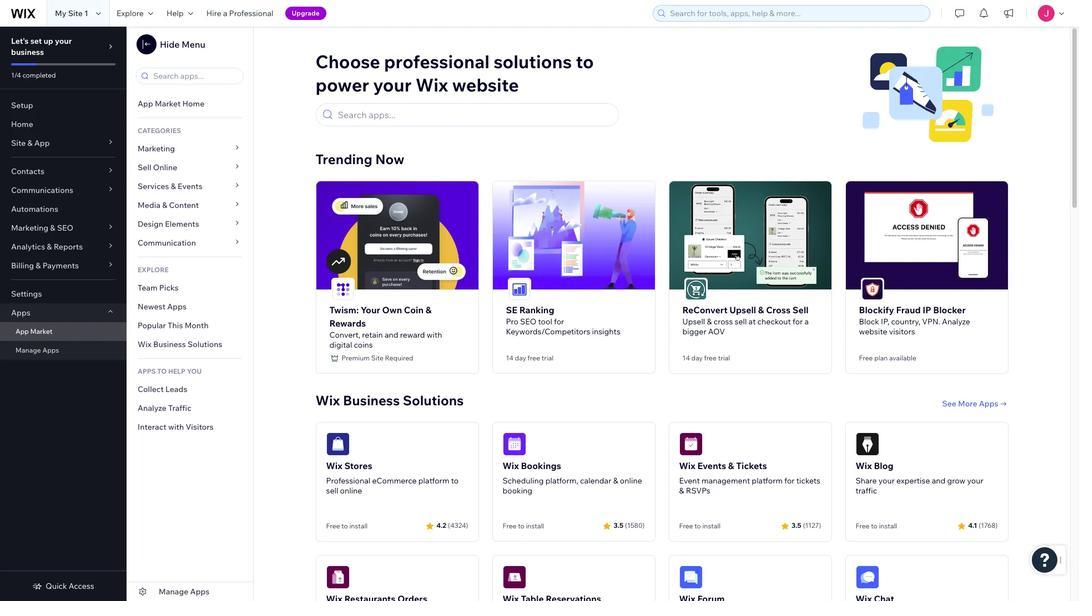 Task type: vqa. For each thing, say whether or not it's contained in the screenshot.
COMMUNICATION
yes



Task type: describe. For each thing, give the bounding box(es) containing it.
0 vertical spatial upsell
[[730, 305, 756, 316]]

retain
[[362, 330, 383, 340]]

contacts button
[[0, 162, 127, 181]]

0 horizontal spatial solutions
[[188, 340, 222, 350]]

analyze inside blockify fraud ip blocker block ip, country, vpn. analyze website visitors
[[942, 317, 970, 327]]

platform,
[[546, 476, 578, 486]]

3.5 (1127)
[[792, 522, 821, 530]]

business inside 'sidebar' element
[[153, 340, 186, 350]]

let's set up your business
[[11, 36, 72, 57]]

calendar
[[580, 476, 612, 486]]

wix events & tickets event management platform for tickets & rsvps
[[679, 461, 821, 496]]

your inside let's set up your business
[[55, 36, 72, 46]]

tool
[[538, 317, 552, 327]]

and inside twism: your own coin & rewards convert, retain and reward with digital coins
[[385, 330, 398, 340]]

& left rsvps
[[679, 486, 684, 496]]

quick access
[[46, 582, 94, 592]]

media & content link
[[127, 196, 253, 215]]

to for wix events & tickets
[[695, 522, 701, 531]]

required
[[385, 354, 413, 362]]

media & content
[[138, 200, 199, 210]]

free plan available
[[859, 354, 917, 362]]

collect leads
[[138, 385, 187, 395]]

pro
[[506, 317, 519, 327]]

marketing & seo button
[[0, 219, 127, 238]]

day for reconvert
[[692, 354, 703, 362]]

day for se
[[515, 354, 526, 362]]

wix chat logo image
[[856, 566, 879, 589]]

analyze inside analyze traffic link
[[138, 404, 167, 414]]

se
[[506, 305, 517, 316]]

wix inside wix bookings scheduling platform, calendar & online booking
[[503, 461, 519, 472]]

payments
[[43, 261, 79, 271]]

newest apps
[[138, 302, 187, 312]]

sell inside reconvert upsell & cross sell upsell & cross sell at checkout for a bigger aov
[[735, 317, 747, 327]]

to inside choose professional solutions to power your wix website
[[576, 51, 594, 73]]

setup link
[[0, 96, 127, 115]]

wix table reservations logo image
[[503, 566, 526, 589]]

4.2 (4324)
[[436, 522, 468, 530]]

wix bookings scheduling platform, calendar & online booking
[[503, 461, 642, 496]]

& up management
[[728, 461, 734, 472]]

wix down "popular"
[[138, 340, 151, 350]]

0 horizontal spatial events
[[178, 182, 203, 192]]

collect
[[138, 385, 164, 395]]

tickets
[[797, 476, 821, 486]]

rewards
[[330, 318, 366, 329]]

0 horizontal spatial search apps... field
[[150, 68, 240, 84]]

insights
[[592, 327, 621, 337]]

blockify
[[859, 305, 894, 316]]

analyze traffic link
[[127, 399, 253, 418]]

seo inside "se ranking pro seo tool for keywords/competitors insights"
[[520, 317, 537, 327]]

grow
[[947, 476, 966, 486]]

to inside wix stores professional ecommerce platform to sell online
[[451, 476, 459, 486]]

free to install for &
[[679, 522, 721, 531]]

team
[[138, 283, 157, 293]]

sidebar element containing let's set up your business
[[0, 27, 127, 602]]

set
[[30, 36, 42, 46]]

power
[[316, 74, 369, 96]]

ip,
[[881, 317, 890, 327]]

apps inside popup button
[[11, 308, 30, 318]]

reconvert
[[683, 305, 728, 316]]

with inside interact with visitors link
[[168, 423, 184, 433]]

wix restaurants orders logo image
[[326, 566, 350, 589]]

se ranking icon image
[[509, 279, 530, 300]]

analytics & reports
[[11, 242, 83, 252]]

wix up wix stores logo
[[316, 392, 340, 409]]

professional for a
[[229, 8, 273, 18]]

help
[[166, 8, 184, 18]]

sell online link
[[127, 158, 253, 177]]

wix blog logo image
[[856, 433, 879, 456]]

site inside popup button
[[11, 138, 26, 148]]

hire
[[206, 8, 221, 18]]

marketing for marketing & seo
[[11, 223, 48, 233]]

newest
[[138, 302, 166, 312]]

1 vertical spatial search apps... field
[[335, 104, 613, 126]]

reports
[[54, 242, 83, 252]]

& inside dropdown button
[[36, 261, 41, 271]]

choose professional solutions to power your wix website
[[316, 51, 594, 96]]

services & events link
[[127, 177, 253, 196]]

convert,
[[330, 330, 360, 340]]

app market
[[16, 328, 52, 336]]

events inside the wix events & tickets event management platform for tickets & rsvps
[[698, 461, 726, 472]]

my site 1
[[55, 8, 88, 18]]

sell online
[[138, 163, 177, 173]]

blockify fraud ip blocker icon image
[[862, 279, 883, 300]]

media
[[138, 200, 160, 210]]

seo inside marketing & seo popup button
[[57, 223, 73, 233]]

analyze traffic
[[138, 404, 191, 414]]

app inside "site & app" popup button
[[34, 138, 50, 148]]

premium
[[342, 354, 370, 362]]

professional for stores
[[326, 476, 371, 486]]

wix blog share your expertise and grow your traffic
[[856, 461, 984, 496]]

setup
[[11, 100, 33, 110]]

your right grow
[[967, 476, 984, 486]]

elements
[[165, 219, 199, 229]]

sell inside reconvert upsell & cross sell upsell & cross sell at checkout for a bigger aov
[[793, 305, 809, 316]]

(1768)
[[979, 522, 998, 530]]

ranking
[[519, 305, 554, 316]]

apps to help you
[[138, 368, 202, 376]]

reconvert upsell & cross sell upsell & cross sell at checkout for a bigger aov
[[683, 305, 809, 337]]

expertise
[[897, 476, 930, 486]]

analytics & reports button
[[0, 238, 127, 257]]

1 vertical spatial manage apps
[[159, 587, 210, 597]]

to for wix blog
[[871, 522, 878, 531]]

booking
[[503, 486, 533, 496]]

3.5 for platform,
[[614, 522, 624, 530]]

communications button
[[0, 181, 127, 200]]

leads
[[165, 385, 187, 395]]

online inside wix bookings scheduling platform, calendar & online booking
[[620, 476, 642, 486]]

install for share
[[879, 522, 897, 531]]

14 day free trial for se
[[506, 354, 554, 362]]

reward
[[400, 330, 425, 340]]

services
[[138, 182, 169, 192]]

wix inside choose professional solutions to power your wix website
[[416, 74, 448, 96]]

website inside blockify fraud ip blocker block ip, country, vpn. analyze website visitors
[[859, 327, 888, 337]]

marketing for marketing
[[138, 144, 175, 154]]

wix inside wix blog share your expertise and grow your traffic
[[856, 461, 872, 472]]

free for wix stores
[[326, 522, 340, 531]]

1 horizontal spatial manage
[[159, 587, 188, 597]]

completed
[[22, 71, 56, 79]]

settings link
[[0, 285, 127, 304]]

newest apps link
[[127, 298, 253, 316]]

& left reports
[[47, 242, 52, 252]]

quick access button
[[32, 582, 94, 592]]

1 horizontal spatial wix business solutions
[[316, 392, 464, 409]]

your down blog
[[879, 476, 895, 486]]

home link
[[0, 115, 127, 134]]

wix inside the wix events & tickets event management platform for tickets & rsvps
[[679, 461, 696, 472]]

see more apps
[[942, 399, 999, 409]]

4.1
[[968, 522, 977, 530]]

my
[[55, 8, 66, 18]]

business
[[11, 47, 44, 57]]

bookings
[[521, 461, 561, 472]]

sell inside wix stores professional ecommerce platform to sell online
[[326, 486, 338, 496]]

see
[[942, 399, 957, 409]]

ip
[[923, 305, 931, 316]]

hide
[[160, 39, 180, 50]]

1/4
[[11, 71, 21, 79]]

month
[[185, 321, 209, 331]]

1/4 completed
[[11, 71, 56, 79]]

& left cross
[[758, 305, 764, 316]]

content
[[169, 200, 199, 210]]

tickets
[[736, 461, 767, 472]]

bigger
[[683, 327, 707, 337]]

this
[[168, 321, 183, 331]]



Task type: locate. For each thing, give the bounding box(es) containing it.
wix up event
[[679, 461, 696, 472]]

1 vertical spatial market
[[30, 328, 52, 336]]

0 horizontal spatial platform
[[419, 476, 449, 486]]

online
[[620, 476, 642, 486], [340, 486, 362, 496]]

0 vertical spatial home
[[182, 99, 204, 109]]

stores
[[344, 461, 372, 472]]

se ranking pro seo tool for keywords/competitors insights
[[506, 305, 621, 337]]

4 free to install from the left
[[856, 522, 897, 531]]

0 vertical spatial website
[[452, 74, 519, 96]]

1 vertical spatial home
[[11, 119, 33, 129]]

and inside wix blog share your expertise and grow your traffic
[[932, 476, 946, 486]]

app inside app market home link
[[138, 99, 153, 109]]

2 vertical spatial site
[[371, 354, 384, 362]]

sidebar element
[[0, 27, 127, 602], [127, 27, 254, 602]]

2 install from the left
[[526, 522, 544, 531]]

free up wix restaurants orders logo
[[326, 522, 340, 531]]

wix business solutions
[[138, 340, 222, 350], [316, 392, 464, 409]]

0 vertical spatial site
[[68, 8, 83, 18]]

business
[[153, 340, 186, 350], [343, 392, 400, 409]]

with down "traffic"
[[168, 423, 184, 433]]

for inside "se ranking pro seo tool for keywords/competitors insights"
[[554, 317, 564, 327]]

team picks link
[[127, 279, 253, 298]]

1 horizontal spatial website
[[859, 327, 888, 337]]

reconvert upsell & cross sell poster image
[[669, 182, 831, 290]]

with right 'reward'
[[427, 330, 442, 340]]

1 vertical spatial a
[[805, 317, 809, 327]]

now
[[375, 151, 404, 168]]

1 horizontal spatial a
[[805, 317, 809, 327]]

14 down pro
[[506, 354, 514, 362]]

interact with visitors link
[[127, 418, 253, 437]]

free down "booking" on the left of page
[[503, 522, 517, 531]]

app for app market
[[16, 328, 29, 336]]

market up categories
[[155, 99, 181, 109]]

design elements link
[[127, 215, 253, 234]]

trial
[[542, 354, 554, 362], [718, 354, 730, 362]]

wix down wix stores logo
[[326, 461, 342, 472]]

free for wix bookings
[[503, 522, 517, 531]]

0 vertical spatial with
[[427, 330, 442, 340]]

4.2
[[436, 522, 446, 530]]

apps button
[[0, 304, 127, 323]]

1 horizontal spatial with
[[427, 330, 442, 340]]

wix up share
[[856, 461, 872, 472]]

sell left at
[[735, 317, 747, 327]]

app down settings
[[16, 328, 29, 336]]

1 vertical spatial solutions
[[403, 392, 464, 409]]

1 vertical spatial manage apps link
[[127, 583, 253, 602]]

(1580)
[[625, 522, 645, 530]]

& inside twism: your own coin & rewards convert, retain and reward with digital coins
[[426, 305, 432, 316]]

aov
[[708, 327, 725, 337]]

install for scheduling
[[526, 522, 544, 531]]

site & app button
[[0, 134, 127, 153]]

market for app market home
[[155, 99, 181, 109]]

block
[[859, 317, 879, 327]]

2 day from the left
[[692, 354, 703, 362]]

to for wix stores
[[342, 522, 348, 531]]

platform right ecommerce
[[419, 476, 449, 486]]

0 horizontal spatial with
[[168, 423, 184, 433]]

& inside wix bookings scheduling platform, calendar & online booking
[[613, 476, 618, 486]]

upsell up at
[[730, 305, 756, 316]]

0 vertical spatial sell
[[138, 163, 151, 173]]

free for reconvert
[[704, 354, 717, 362]]

0 vertical spatial market
[[155, 99, 181, 109]]

visitors
[[889, 327, 915, 337]]

Search for tools, apps, help & more... field
[[667, 6, 927, 21]]

app inside app market link
[[16, 328, 29, 336]]

choose
[[316, 51, 380, 73]]

to for wix bookings
[[518, 522, 525, 531]]

a
[[223, 8, 227, 18], [805, 317, 809, 327]]

site & app
[[11, 138, 50, 148]]

14 for se
[[506, 354, 514, 362]]

1 horizontal spatial online
[[620, 476, 642, 486]]

twism: your own coin & rewards poster image
[[316, 182, 478, 290]]

1 horizontal spatial 14 day free trial
[[683, 354, 730, 362]]

with inside twism: your own coin & rewards convert, retain and reward with digital coins
[[427, 330, 442, 340]]

site up contacts
[[11, 138, 26, 148]]

sell left online
[[138, 163, 151, 173]]

a right hire at the left of page
[[223, 8, 227, 18]]

& right 'media'
[[162, 200, 167, 210]]

0 horizontal spatial trial
[[542, 354, 554, 362]]

free to install for scheduling
[[503, 522, 544, 531]]

0 vertical spatial search apps... field
[[150, 68, 240, 84]]

access
[[69, 582, 94, 592]]

1 horizontal spatial business
[[343, 392, 400, 409]]

online inside wix stores professional ecommerce platform to sell online
[[340, 486, 362, 496]]

for inside the wix events & tickets event management platform for tickets & rsvps
[[785, 476, 795, 486]]

free down keywords/competitors
[[528, 354, 540, 362]]

twism: your own coin & rewards icon image
[[332, 279, 353, 300]]

2 free to install from the left
[[503, 522, 544, 531]]

search apps... field up app market home link
[[150, 68, 240, 84]]

market
[[155, 99, 181, 109], [30, 328, 52, 336]]

quick
[[46, 582, 67, 592]]

free down aov
[[704, 354, 717, 362]]

0 horizontal spatial a
[[223, 8, 227, 18]]

0 horizontal spatial 3.5
[[614, 522, 624, 530]]

sell down wix stores logo
[[326, 486, 338, 496]]

free for wix blog
[[856, 522, 870, 531]]

1 vertical spatial manage
[[159, 587, 188, 597]]

for right checkout
[[793, 317, 803, 327]]

1 vertical spatial events
[[698, 461, 726, 472]]

for right tool
[[554, 317, 564, 327]]

traffic
[[168, 404, 191, 414]]

market down apps popup button
[[30, 328, 52, 336]]

seo up analytics & reports popup button
[[57, 223, 73, 233]]

14 down bigger at right
[[683, 354, 690, 362]]

menu
[[182, 39, 205, 50]]

0 vertical spatial app
[[138, 99, 153, 109]]

hire a professional
[[206, 8, 273, 18]]

contacts
[[11, 167, 44, 177]]

1 trial from the left
[[542, 354, 554, 362]]

share
[[856, 476, 877, 486]]

1 vertical spatial professional
[[326, 476, 371, 486]]

settings
[[11, 289, 42, 299]]

free left the plan
[[859, 354, 873, 362]]

0 vertical spatial manage
[[16, 346, 41, 355]]

free for se
[[528, 354, 540, 362]]

0 horizontal spatial sell
[[326, 486, 338, 496]]

events up management
[[698, 461, 726, 472]]

0 horizontal spatial manage apps
[[16, 346, 59, 355]]

reconvert upsell & cross sell icon image
[[685, 279, 707, 300]]

solutions down required
[[403, 392, 464, 409]]

your right 'up'
[[55, 36, 72, 46]]

1 vertical spatial website
[[859, 327, 888, 337]]

0 horizontal spatial seo
[[57, 223, 73, 233]]

14 day free trial for reconvert
[[683, 354, 730, 362]]

& right coin
[[426, 305, 432, 316]]

let's
[[11, 36, 29, 46]]

app market home
[[138, 99, 204, 109]]

solutions
[[188, 340, 222, 350], [403, 392, 464, 409]]

1
[[84, 8, 88, 18]]

install
[[349, 522, 368, 531], [526, 522, 544, 531], [703, 522, 721, 531], [879, 522, 897, 531]]

solutions
[[494, 51, 572, 73]]

1 sidebar element from the left
[[0, 27, 127, 602]]

site for premium
[[371, 354, 384, 362]]

traffic
[[856, 486, 877, 496]]

free to install up wix restaurants orders logo
[[326, 522, 368, 531]]

1 horizontal spatial solutions
[[403, 392, 464, 409]]

1 platform from the left
[[419, 476, 449, 486]]

free to install down "booking" on the left of page
[[503, 522, 544, 531]]

cross
[[714, 317, 733, 327]]

to
[[576, 51, 594, 73], [451, 476, 459, 486], [342, 522, 348, 531], [518, 522, 525, 531], [695, 522, 701, 531], [871, 522, 878, 531]]

sell right cross
[[793, 305, 809, 316]]

1 horizontal spatial 14
[[683, 354, 690, 362]]

0 vertical spatial wix business solutions
[[138, 340, 222, 350]]

1 free from the left
[[528, 354, 540, 362]]

14 for reconvert
[[683, 354, 690, 362]]

install for professional
[[349, 522, 368, 531]]

0 vertical spatial manage apps link
[[0, 341, 127, 360]]

0 horizontal spatial manage
[[16, 346, 41, 355]]

3 free to install from the left
[[679, 522, 721, 531]]

trial for ranking
[[542, 354, 554, 362]]

0 horizontal spatial business
[[153, 340, 186, 350]]

0 horizontal spatial 14
[[506, 354, 514, 362]]

site for my
[[68, 8, 83, 18]]

to down "booking" on the left of page
[[518, 522, 525, 531]]

2 free from the left
[[704, 354, 717, 362]]

analyze up 'interact'
[[138, 404, 167, 414]]

14 day free trial down keywords/competitors
[[506, 354, 554, 362]]

app down home link
[[34, 138, 50, 148]]

1 vertical spatial seo
[[520, 317, 537, 327]]

2 platform from the left
[[752, 476, 783, 486]]

0 horizontal spatial day
[[515, 354, 526, 362]]

1 horizontal spatial seo
[[520, 317, 537, 327]]

communications
[[11, 185, 73, 195]]

0 horizontal spatial website
[[452, 74, 519, 96]]

blockify fraud ip blocker poster image
[[846, 182, 1008, 290]]

wix
[[416, 74, 448, 96], [138, 340, 151, 350], [316, 392, 340, 409], [326, 461, 342, 472], [503, 461, 519, 472], [679, 461, 696, 472], [856, 461, 872, 472]]

install down rsvps
[[703, 522, 721, 531]]

upsell
[[730, 305, 756, 316], [683, 317, 705, 327]]

events
[[178, 182, 203, 192], [698, 461, 726, 472]]

& down reconvert
[[707, 317, 712, 327]]

0 vertical spatial manage apps
[[16, 346, 59, 355]]

2 3.5 from the left
[[792, 522, 802, 530]]

& up analytics & reports
[[50, 223, 55, 233]]

website inside choose professional solutions to power your wix website
[[452, 74, 519, 96]]

home down 'setup'
[[11, 119, 33, 129]]

14 day free trial down aov
[[683, 354, 730, 362]]

1 horizontal spatial analyze
[[942, 317, 970, 327]]

wix events & tickets logo image
[[679, 433, 703, 456]]

1 vertical spatial site
[[11, 138, 26, 148]]

day down bigger at right
[[692, 354, 703, 362]]

1 vertical spatial business
[[343, 392, 400, 409]]

0 horizontal spatial market
[[30, 328, 52, 336]]

2 sidebar element from the left
[[127, 27, 254, 602]]

free to install down rsvps
[[679, 522, 721, 531]]

1 vertical spatial analyze
[[138, 404, 167, 414]]

2 horizontal spatial site
[[371, 354, 384, 362]]

automations
[[11, 204, 58, 214]]

marketing up analytics
[[11, 223, 48, 233]]

platform inside the wix events & tickets event management platform for tickets & rsvps
[[752, 476, 783, 486]]

for left tickets
[[785, 476, 795, 486]]

events down sell online link at top left
[[178, 182, 203, 192]]

free
[[859, 354, 873, 362], [326, 522, 340, 531], [503, 522, 517, 531], [679, 522, 693, 531], [856, 522, 870, 531]]

(4324)
[[448, 522, 468, 530]]

1 vertical spatial app
[[34, 138, 50, 148]]

wix up scheduling
[[503, 461, 519, 472]]

platform
[[419, 476, 449, 486], [752, 476, 783, 486]]

0 vertical spatial events
[[178, 182, 203, 192]]

for inside reconvert upsell & cross sell upsell & cross sell at checkout for a bigger aov
[[793, 317, 803, 327]]

platform inside wix stores professional ecommerce platform to sell online
[[419, 476, 449, 486]]

0 vertical spatial sell
[[735, 317, 747, 327]]

install for &
[[703, 522, 721, 531]]

2 vertical spatial app
[[16, 328, 29, 336]]

install down "booking" on the left of page
[[526, 522, 544, 531]]

day
[[515, 354, 526, 362], [692, 354, 703, 362]]

professional inside wix stores professional ecommerce platform to sell online
[[326, 476, 371, 486]]

install up wix restaurants orders logo
[[349, 522, 368, 531]]

wix down professional
[[416, 74, 448, 96]]

marketing down categories
[[138, 144, 175, 154]]

marketing link
[[127, 139, 253, 158]]

premium site required
[[342, 354, 413, 362]]

2 14 day free trial from the left
[[683, 354, 730, 362]]

wix bookings logo image
[[503, 433, 526, 456]]

4.1 (1768)
[[968, 522, 998, 530]]

4 install from the left
[[879, 522, 897, 531]]

0 vertical spatial seo
[[57, 223, 73, 233]]

and left grow
[[932, 476, 946, 486]]

country,
[[891, 317, 921, 327]]

wix forum logo image
[[679, 566, 703, 589]]

manage apps link
[[0, 341, 127, 360], [127, 583, 253, 602]]

1 horizontal spatial day
[[692, 354, 703, 362]]

explore
[[117, 8, 144, 18]]

wix business solutions down this
[[138, 340, 222, 350]]

3.5 left '(1580)'
[[614, 522, 624, 530]]

1 install from the left
[[349, 522, 368, 531]]

hire a professional link
[[200, 0, 280, 27]]

0 horizontal spatial home
[[11, 119, 33, 129]]

to right solutions
[[576, 51, 594, 73]]

0 horizontal spatial analyze
[[138, 404, 167, 414]]

1 horizontal spatial manage apps
[[159, 587, 210, 597]]

1 horizontal spatial 3.5
[[792, 522, 802, 530]]

free to install for professional
[[326, 522, 368, 531]]

1 horizontal spatial marketing
[[138, 144, 175, 154]]

free for wix events & tickets
[[679, 522, 693, 531]]

wix inside wix stores professional ecommerce platform to sell online
[[326, 461, 342, 472]]

se ranking poster image
[[493, 182, 655, 290]]

free to install down traffic
[[856, 522, 897, 531]]

1 horizontal spatial trial
[[718, 354, 730, 362]]

& right billing
[[36, 261, 41, 271]]

1 vertical spatial wix business solutions
[[316, 392, 464, 409]]

app up categories
[[138, 99, 153, 109]]

1 14 from the left
[[506, 354, 514, 362]]

website down blockify
[[859, 327, 888, 337]]

1 horizontal spatial free
[[704, 354, 717, 362]]

install down expertise on the bottom of page
[[879, 522, 897, 531]]

sell inside 'sidebar' element
[[138, 163, 151, 173]]

1 horizontal spatial sell
[[735, 317, 747, 327]]

1 horizontal spatial and
[[932, 476, 946, 486]]

to down rsvps
[[695, 522, 701, 531]]

help button
[[160, 0, 200, 27]]

0 vertical spatial and
[[385, 330, 398, 340]]

marketing
[[138, 144, 175, 154], [11, 223, 48, 233]]

0 vertical spatial professional
[[229, 8, 273, 18]]

0 horizontal spatial wix business solutions
[[138, 340, 222, 350]]

a inside reconvert upsell & cross sell upsell & cross sell at checkout for a bigger aov
[[805, 317, 809, 327]]

14 day free trial
[[506, 354, 554, 362], [683, 354, 730, 362]]

0 horizontal spatial online
[[340, 486, 362, 496]]

website down solutions
[[452, 74, 519, 96]]

online down the stores
[[340, 486, 362, 496]]

app for app market home
[[138, 99, 153, 109]]

business down premium site required
[[343, 392, 400, 409]]

search apps... field down choose professional solutions to power your wix website at the top
[[335, 104, 613, 126]]

0 horizontal spatial marketing
[[11, 223, 48, 233]]

site down coins
[[371, 354, 384, 362]]

1 vertical spatial marketing
[[11, 223, 48, 233]]

2 trial from the left
[[718, 354, 730, 362]]

at
[[749, 317, 756, 327]]

solutions down month
[[188, 340, 222, 350]]

you
[[187, 368, 202, 376]]

0 horizontal spatial app
[[16, 328, 29, 336]]

day down pro
[[515, 354, 526, 362]]

available
[[889, 354, 917, 362]]

1 horizontal spatial professional
[[326, 476, 371, 486]]

business down popular this month
[[153, 340, 186, 350]]

apps
[[138, 368, 156, 376]]

popular
[[138, 321, 166, 331]]

explore
[[138, 266, 169, 274]]

1 horizontal spatial sell
[[793, 305, 809, 316]]

analyze
[[942, 317, 970, 327], [138, 404, 167, 414]]

app market home link
[[127, 94, 253, 113]]

seo
[[57, 223, 73, 233], [520, 317, 537, 327]]

3.5 (1580)
[[614, 522, 645, 530]]

professional
[[384, 51, 490, 73]]

0 horizontal spatial 14 day free trial
[[506, 354, 554, 362]]

0 horizontal spatial site
[[11, 138, 26, 148]]

1 vertical spatial upsell
[[683, 317, 705, 327]]

0 horizontal spatial professional
[[229, 8, 273, 18]]

sidebar element containing hide menu
[[127, 27, 254, 602]]

& up media & content
[[171, 182, 176, 192]]

cross
[[766, 305, 791, 316]]

& right calendar
[[613, 476, 618, 486]]

scheduling
[[503, 476, 544, 486]]

to up "4.2 (4324)"
[[451, 476, 459, 486]]

1 horizontal spatial platform
[[752, 476, 783, 486]]

free to install for share
[[856, 522, 897, 531]]

vpn.
[[922, 317, 941, 327]]

market for app market
[[30, 328, 52, 336]]

1 vertical spatial sell
[[793, 305, 809, 316]]

0 horizontal spatial upsell
[[683, 317, 705, 327]]

1 horizontal spatial home
[[182, 99, 204, 109]]

3.5 left (1127)
[[792, 522, 802, 530]]

1 vertical spatial with
[[168, 423, 184, 433]]

2 14 from the left
[[683, 354, 690, 362]]

3.5 for tickets
[[792, 522, 802, 530]]

to up wix restaurants orders logo
[[342, 522, 348, 531]]

1 day from the left
[[515, 354, 526, 362]]

coin
[[404, 305, 424, 316]]

to down traffic
[[871, 522, 878, 531]]

3 install from the left
[[703, 522, 721, 531]]

1 vertical spatial sell
[[326, 486, 338, 496]]

1 free to install from the left
[[326, 522, 368, 531]]

Search apps... field
[[150, 68, 240, 84], [335, 104, 613, 126]]

home up marketing link
[[182, 99, 204, 109]]

online right calendar
[[620, 476, 642, 486]]

1 vertical spatial and
[[932, 476, 946, 486]]

0 horizontal spatial sell
[[138, 163, 151, 173]]

& up contacts
[[27, 138, 33, 148]]

trial down aov
[[718, 354, 730, 362]]

1 horizontal spatial search apps... field
[[335, 104, 613, 126]]

marketing inside popup button
[[11, 223, 48, 233]]

trial down keywords/competitors
[[542, 354, 554, 362]]

trial for upsell
[[718, 354, 730, 362]]

0 vertical spatial a
[[223, 8, 227, 18]]

1 14 day free trial from the left
[[506, 354, 554, 362]]

1 horizontal spatial events
[[698, 461, 726, 472]]

professional right hire at the left of page
[[229, 8, 273, 18]]

site left 1
[[68, 8, 83, 18]]

picks
[[159, 283, 179, 293]]

automations link
[[0, 200, 127, 219]]

0 vertical spatial analyze
[[942, 317, 970, 327]]

your inside choose professional solutions to power your wix website
[[373, 74, 412, 96]]

upsell down reconvert
[[683, 317, 705, 327]]

wix business solutions down required
[[316, 392, 464, 409]]

wix stores logo image
[[326, 433, 350, 456]]

0 horizontal spatial and
[[385, 330, 398, 340]]

platform down tickets on the bottom of the page
[[752, 476, 783, 486]]

coins
[[354, 340, 373, 350]]

a right checkout
[[805, 317, 809, 327]]

2 horizontal spatial app
[[138, 99, 153, 109]]

1 3.5 from the left
[[614, 522, 624, 530]]

professional down the stores
[[326, 476, 371, 486]]

analyze down blocker
[[942, 317, 970, 327]]

app
[[138, 99, 153, 109], [34, 138, 50, 148], [16, 328, 29, 336]]

seo down ranking
[[520, 317, 537, 327]]

free down traffic
[[856, 522, 870, 531]]

0 vertical spatial business
[[153, 340, 186, 350]]

1 horizontal spatial site
[[68, 8, 83, 18]]



